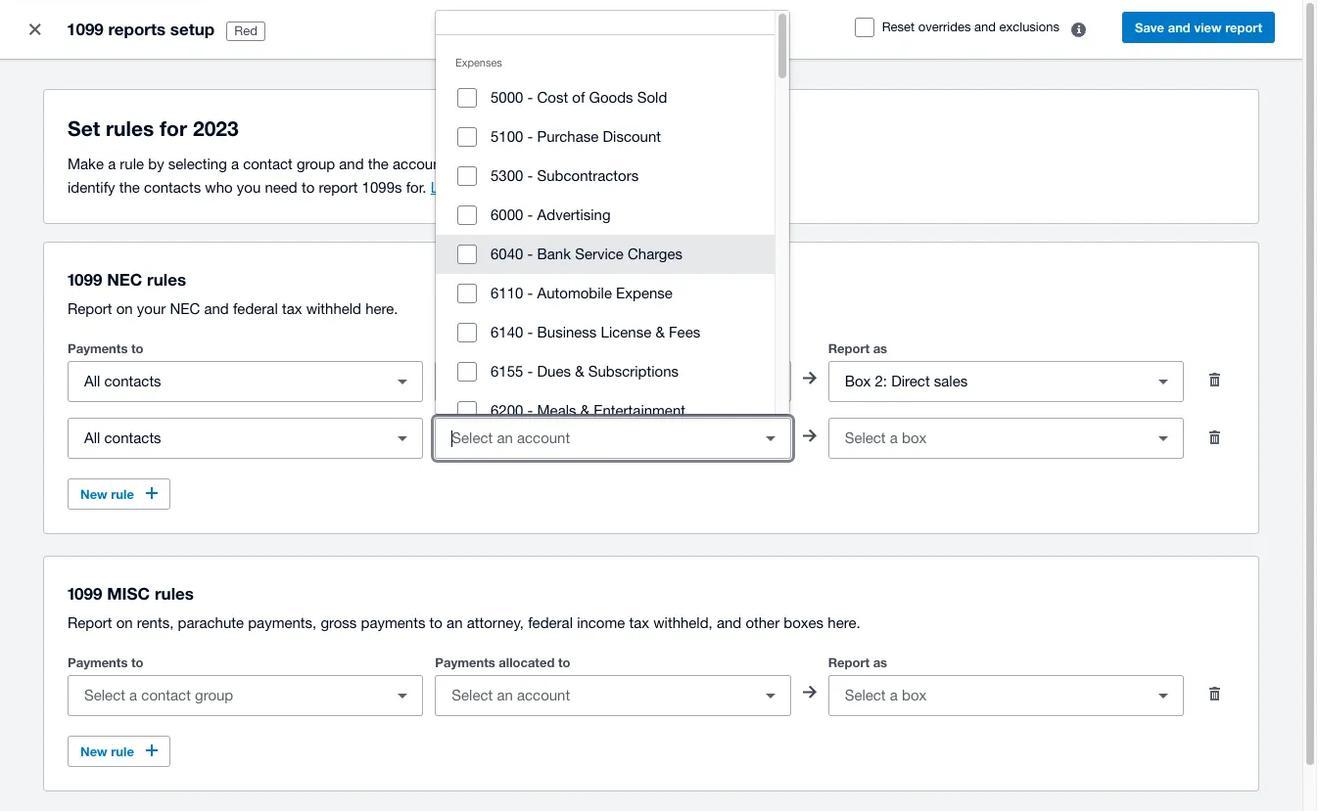 Task type: describe. For each thing, give the bounding box(es) containing it.
and left other
[[717, 615, 742, 632]]

an
[[447, 615, 463, 632]]

to inside the make a rule by selecting a contact group and the account you allocated the payment to. rules help identify the contacts who you need to report 1099s for.
[[302, 179, 315, 196]]

- for 6200
[[527, 403, 533, 419]]

make a rule by selecting a contact group and the account you allocated the payment to. rules help identify the contacts who you need to report 1099s for.
[[68, 156, 718, 196]]

1 horizontal spatial you
[[450, 156, 474, 172]]

subcontractors
[[537, 167, 639, 184]]

expand list image
[[751, 677, 790, 716]]

close rules image
[[16, 10, 55, 49]]

6040 - bank service charges button
[[436, 235, 775, 274]]

report as for 1099 nec rules
[[828, 341, 887, 356]]

entertainment
[[594, 403, 686, 419]]

advertising
[[537, 207, 611, 223]]

for
[[160, 117, 187, 141]]

learn how to set up 1099 reports
[[431, 179, 649, 196]]

6155
[[491, 363, 523, 380]]

misc
[[107, 584, 150, 604]]

allocated inside the make a rule by selecting a contact group and the account you allocated the payment to. rules help identify the contacts who you need to report 1099s for.
[[478, 156, 538, 172]]

6110 - automobile expense
[[491, 285, 673, 302]]

2 horizontal spatial the
[[542, 156, 563, 172]]

allocated for 1099 nec rules
[[499, 341, 555, 356]]

view
[[1194, 20, 1222, 35]]

new for 1st new rule button from the bottom of the page
[[80, 744, 107, 760]]

expand list of boxes image for 1099 nec rules report as field
[[1144, 362, 1183, 402]]

purchase
[[537, 128, 599, 145]]

your
[[137, 301, 166, 317]]

business
[[537, 324, 597, 341]]

6110 - automobile expense button
[[436, 274, 775, 313]]

automobile
[[537, 285, 612, 302]]

dues
[[537, 363, 571, 380]]

delete the incomplete rule for payments to the all contacts image
[[1196, 418, 1235, 457]]

5000 - cost of goods sold button
[[436, 78, 775, 118]]

- for 6140
[[527, 324, 533, 341]]

set
[[68, 117, 100, 141]]

expand list of contact groups image
[[383, 677, 422, 716]]

2 a from the left
[[231, 156, 239, 172]]

- for 6155
[[527, 363, 533, 380]]

group
[[297, 156, 335, 172]]

5100 - purchase discount
[[491, 128, 661, 145]]

6200 - meals & entertainment
[[491, 403, 686, 419]]

6000 - advertising button
[[436, 196, 775, 235]]

account
[[393, 156, 446, 172]]

- for 5300
[[527, 167, 533, 184]]

- for 5000
[[527, 89, 533, 106]]

1 vertical spatial federal
[[528, 615, 573, 632]]

6040
[[491, 246, 523, 262]]

1099s
[[362, 179, 402, 196]]

fees
[[669, 324, 700, 341]]

1 new rule button from the top
[[68, 479, 170, 510]]

by
[[148, 156, 164, 172]]

up
[[545, 179, 562, 196]]

set rules for 2023
[[68, 117, 239, 141]]

5300 - subcontractors
[[491, 167, 639, 184]]

rule inside the make a rule by selecting a contact group and the account you allocated the payment to. rules help identify the contacts who you need to report 1099s for.
[[120, 156, 144, 172]]

save and view report button
[[1122, 12, 1275, 43]]

rules
[[649, 156, 686, 172]]

payments to for misc
[[68, 655, 144, 671]]

report inside button
[[1225, 20, 1262, 35]]

gross
[[321, 615, 357, 632]]

0 vertical spatial &
[[656, 324, 665, 341]]

parachute
[[178, 615, 244, 632]]

0 vertical spatial rules
[[106, 117, 154, 141]]

identify
[[68, 179, 115, 196]]

5000
[[491, 89, 523, 106]]

1 horizontal spatial the
[[368, 156, 389, 172]]

Select an account field
[[436, 420, 751, 457]]

- for 6110
[[527, 285, 533, 302]]

1099 for 1099 nec rules
[[68, 269, 102, 290]]

meals
[[537, 403, 576, 419]]

1 horizontal spatial here.
[[828, 615, 860, 632]]

0 horizontal spatial reports
[[108, 19, 166, 39]]

Select a contact group field
[[69, 420, 383, 457]]

withheld
[[306, 301, 361, 317]]

group containing 5000 - cost of goods sold
[[436, 11, 790, 812]]

delete the rule for payments to the all contacts, allocated to 5000 - cost of goods sold, 5300 - subcontractors, 6000 - advertising, 1400 - inventory asset, 3900 - retained earnings, 4100 - discount received and 4200 - merchandise, mapped to nec box 2 image
[[1196, 360, 1235, 400]]

report as field for 1099 nec rules
[[829, 363, 1144, 401]]

of
[[572, 89, 585, 106]]

reset overrides and exclusions
[[882, 20, 1060, 34]]

report as field for 1099 misc rules
[[829, 678, 1144, 715]]

setup
[[170, 19, 215, 39]]

contacts
[[144, 179, 201, 196]]

rule for first new rule button
[[111, 487, 134, 502]]

overrides
[[918, 20, 971, 34]]

allocated for 1099 misc rules
[[499, 655, 555, 671]]

6000
[[491, 207, 523, 223]]

how
[[472, 179, 500, 196]]

0 horizontal spatial tax
[[282, 301, 302, 317]]

5300
[[491, 167, 523, 184]]

charges
[[628, 246, 683, 262]]

6200
[[491, 403, 523, 419]]

withheld,
[[653, 615, 713, 632]]

6110
[[491, 285, 523, 302]]

6155 - dues & subscriptions
[[491, 363, 679, 380]]

6140 - business license & fees
[[491, 324, 700, 341]]

2 new rule button from the top
[[68, 736, 170, 768]]

1099 down 'payment'
[[566, 179, 598, 196]]

6140
[[491, 324, 523, 341]]

exclusions
[[999, 20, 1060, 34]]

to.
[[628, 156, 645, 172]]

red
[[234, 24, 258, 38]]

& for entertainment
[[580, 403, 590, 419]]

1099 misc rules
[[68, 584, 194, 604]]

1099 for 1099 misc rules
[[68, 584, 102, 604]]

5000 - cost of goods sold
[[491, 89, 667, 106]]

sold
[[637, 89, 667, 106]]

0 horizontal spatial nec
[[107, 269, 142, 290]]

bank
[[537, 246, 571, 262]]

5300 - subcontractors button
[[436, 157, 775, 196]]

report on your nec and federal tax withheld here.
[[68, 301, 398, 317]]

1099 nec rules
[[68, 269, 186, 290]]

for.
[[406, 179, 426, 196]]

rents,
[[137, 615, 174, 632]]

need
[[265, 179, 297, 196]]

- for 6000
[[527, 207, 533, 223]]

attorney,
[[467, 615, 524, 632]]



Task type: locate. For each thing, give the bounding box(es) containing it.
-
[[527, 89, 533, 106], [527, 128, 533, 145], [527, 167, 533, 184], [527, 207, 533, 223], [527, 246, 533, 262], [527, 285, 533, 302], [527, 324, 533, 341], [527, 363, 533, 380], [527, 403, 533, 419]]

5100
[[491, 128, 523, 145]]

cost
[[537, 89, 568, 106]]

2023
[[193, 117, 239, 141]]

1 - from the top
[[527, 89, 533, 106]]

make
[[68, 156, 104, 172]]

expand list of boxes image for select a box field
[[1144, 419, 1183, 458]]

rule
[[120, 156, 144, 172], [111, 487, 134, 502], [111, 744, 134, 760]]

and right the group
[[339, 156, 364, 172]]

expenses
[[455, 57, 502, 69]]

1 vertical spatial as
[[873, 655, 887, 671]]

0 vertical spatial here.
[[365, 301, 398, 317]]

- right 6040 at top left
[[527, 246, 533, 262]]

1 vertical spatial payments allocated to field
[[436, 678, 751, 715]]

- right '5100'
[[527, 128, 533, 145]]

- inside 6040 - bank service charges button
[[527, 246, 533, 262]]

a up who
[[231, 156, 239, 172]]

report down the group
[[319, 179, 358, 196]]

6155 - dues & subscriptions button
[[436, 353, 775, 392]]

- right '5300'
[[527, 167, 533, 184]]

2 payments allocated to from the top
[[435, 655, 570, 671]]

3 - from the top
[[527, 167, 533, 184]]

payments allocated to up 6155
[[435, 341, 570, 356]]

1 payments allocated to field from the top
[[436, 363, 751, 401]]

expand list image
[[751, 419, 790, 458]]

1 vertical spatial rules
[[147, 269, 186, 290]]

1099 reports setup
[[67, 19, 215, 39]]

1 horizontal spatial report
[[1225, 20, 1262, 35]]

1 vertical spatial you
[[237, 179, 261, 196]]

on
[[116, 301, 133, 317], [116, 615, 133, 632]]

0 vertical spatial new
[[80, 487, 107, 502]]

1 vertical spatial reports
[[603, 179, 649, 196]]

- right the 6140 at the top of page
[[527, 324, 533, 341]]

1 payments allocated to from the top
[[435, 341, 570, 356]]

1 horizontal spatial a
[[231, 156, 239, 172]]

payments allocated to field down income
[[436, 678, 751, 715]]

& left fees
[[656, 324, 665, 341]]

payments allocated to field for 1099 misc rules
[[436, 678, 751, 715]]

2 vertical spatial rules
[[155, 584, 194, 604]]

the right identify
[[119, 179, 140, 196]]

on for nec
[[116, 301, 133, 317]]

0 horizontal spatial a
[[108, 156, 116, 172]]

1 vertical spatial report as field
[[829, 678, 1144, 715]]

2 as from the top
[[873, 655, 887, 671]]

group
[[436, 11, 790, 812]]

expand list of boxes image left delete the incomplete rule for payments to the all contacts icon
[[1144, 419, 1183, 458]]

learn how to set up 1099 reports link
[[431, 179, 669, 196]]

rules
[[106, 117, 154, 141], [147, 269, 186, 290], [155, 584, 194, 604]]

nec up your
[[107, 269, 142, 290]]

1 report as from the top
[[828, 341, 887, 356]]

allocated
[[478, 156, 538, 172], [499, 341, 555, 356], [499, 655, 555, 671]]

2 payments to from the top
[[68, 655, 144, 671]]

1 horizontal spatial federal
[[528, 615, 573, 632]]

9 - from the top
[[527, 403, 533, 419]]

delete the empty rule image
[[1196, 675, 1235, 714]]

reports left setup in the top of the page
[[108, 19, 166, 39]]

1 horizontal spatial reports
[[603, 179, 649, 196]]

reports
[[108, 19, 166, 39], [603, 179, 649, 196]]

report on rents, parachute payments, gross payments to an attorney, federal income tax withheld, and other boxes here.
[[68, 615, 860, 632]]

1 vertical spatial expand list of contact groups image
[[383, 419, 422, 458]]

service
[[575, 246, 624, 262]]

income
[[577, 615, 625, 632]]

1099 left misc
[[68, 584, 102, 604]]

0 vertical spatial payments to
[[68, 341, 144, 356]]

0 vertical spatial payments to field
[[69, 363, 383, 401]]

a right the make
[[108, 156, 116, 172]]

- left "cost" on the top of page
[[527, 89, 533, 106]]

other
[[746, 615, 780, 632]]

expand list of boxes image
[[1144, 362, 1183, 402], [1144, 419, 1183, 458]]

2 on from the top
[[116, 615, 133, 632]]

payments down misc
[[68, 655, 128, 671]]

- inside 6110 - automobile expense button
[[527, 285, 533, 302]]

0 vertical spatial expand list of contact groups image
[[383, 362, 422, 402]]

rules for nec
[[147, 269, 186, 290]]

5100 - purchase discount button
[[436, 118, 775, 157]]

license
[[601, 324, 651, 341]]

0 vertical spatial report
[[1225, 20, 1262, 35]]

payments down the 1099 nec rules
[[68, 341, 128, 356]]

1 vertical spatial allocated
[[499, 341, 555, 356]]

Report as field
[[829, 363, 1144, 401], [829, 678, 1144, 715]]

0 horizontal spatial report
[[319, 179, 358, 196]]

payments to field down parachute
[[69, 678, 383, 715]]

1 expand list of boxes image from the top
[[1144, 362, 1183, 402]]

a
[[108, 156, 116, 172], [231, 156, 239, 172]]

- inside 5100 - purchase discount 'button'
[[527, 128, 533, 145]]

allocated down '5100'
[[478, 156, 538, 172]]

1 payments to field from the top
[[69, 363, 383, 401]]

1099
[[67, 19, 104, 39], [566, 179, 598, 196], [68, 269, 102, 290], [68, 584, 102, 604]]

2 vertical spatial &
[[580, 403, 590, 419]]

1099 down identify
[[68, 269, 102, 290]]

report as
[[828, 341, 887, 356], [828, 655, 887, 671]]

1 vertical spatial new rule
[[80, 744, 134, 760]]

1 vertical spatial nec
[[170, 301, 200, 317]]

1 vertical spatial payments to
[[68, 655, 144, 671]]

payments to field for 1099 nec rules
[[69, 363, 383, 401]]

1 vertical spatial rule
[[111, 487, 134, 502]]

4 - from the top
[[527, 207, 533, 223]]

- inside 5300 - subcontractors button
[[527, 167, 533, 184]]

0 vertical spatial allocated
[[478, 156, 538, 172]]

payments
[[361, 615, 425, 632]]

2 new rule from the top
[[80, 744, 134, 760]]

0 vertical spatial on
[[116, 301, 133, 317]]

6040 - bank service charges
[[491, 246, 683, 262]]

expand list of boxes image left "delete the rule for payments to the all contacts, allocated to 5000 - cost of goods sold, 5300 - subcontractors, 6000 - advertising, 1400 - inventory asset, 3900 - retained earnings, 4100 - discount received and 4200 - merchandise, mapped to nec box 2" icon
[[1144, 362, 1183, 402]]

1 payments to from the top
[[68, 341, 144, 356]]

2 vertical spatial allocated
[[499, 655, 555, 671]]

selecting
[[168, 156, 227, 172]]

payments down report on rents, parachute payments, gross payments to an attorney, federal income tax withheld, and other boxes here.
[[435, 655, 495, 671]]

report right view
[[1225, 20, 1262, 35]]

0 vertical spatial payments allocated to
[[435, 341, 570, 356]]

rules for misc
[[155, 584, 194, 604]]

new rule for first new rule button
[[80, 487, 134, 502]]

2 - from the top
[[527, 128, 533, 145]]

payments allocated to for 1099 nec rules
[[435, 341, 570, 356]]

on for misc
[[116, 615, 133, 632]]

on down misc
[[116, 615, 133, 632]]

2 payments to field from the top
[[69, 678, 383, 715]]

1 vertical spatial here.
[[828, 615, 860, 632]]

goods
[[589, 89, 633, 106]]

0 vertical spatial rule
[[120, 156, 144, 172]]

expense
[[616, 285, 673, 302]]

- right 6000
[[527, 207, 533, 223]]

and left view
[[1168, 20, 1191, 35]]

payments for expand list icon
[[435, 655, 495, 671]]

1 new from the top
[[80, 487, 107, 502]]

payments to
[[68, 341, 144, 356], [68, 655, 144, 671]]

federal left income
[[528, 615, 573, 632]]

here.
[[365, 301, 398, 317], [828, 615, 860, 632]]

here. right boxes
[[828, 615, 860, 632]]

0 vertical spatial report as
[[828, 341, 887, 356]]

payments,
[[248, 615, 317, 632]]

new rule
[[80, 487, 134, 502], [80, 744, 134, 760]]

you
[[450, 156, 474, 172], [237, 179, 261, 196]]

2 report as from the top
[[828, 655, 887, 671]]

2 vertical spatial rule
[[111, 744, 134, 760]]

reports down to.
[[603, 179, 649, 196]]

2 report as field from the top
[[829, 678, 1144, 715]]

federal left the withheld
[[233, 301, 278, 317]]

and right overrides
[[974, 20, 996, 34]]

the up up
[[542, 156, 563, 172]]

rules up your
[[147, 269, 186, 290]]

new for first new rule button
[[80, 487, 107, 502]]

new rule button
[[68, 479, 170, 510], [68, 736, 170, 768]]

1 horizontal spatial nec
[[170, 301, 200, 317]]

help
[[690, 156, 718, 172]]

the up 1099s
[[368, 156, 389, 172]]

1 expand list of contact groups image from the top
[[383, 362, 422, 402]]

nec right your
[[170, 301, 200, 317]]

0 horizontal spatial federal
[[233, 301, 278, 317]]

report as for 1099 misc rules
[[828, 655, 887, 671]]

- inside the 6140 - business license & fees button
[[527, 324, 533, 341]]

1 new rule from the top
[[80, 487, 134, 502]]

2 new from the top
[[80, 744, 107, 760]]

learn
[[431, 179, 468, 196]]

payments to field for 1099 misc rules
[[69, 678, 383, 715]]

save and view report
[[1135, 20, 1262, 35]]

report
[[68, 301, 112, 317], [828, 341, 870, 356], [68, 615, 112, 632], [828, 655, 870, 671]]

tax
[[282, 301, 302, 317], [629, 615, 649, 632]]

1 vertical spatial tax
[[629, 615, 649, 632]]

you right who
[[237, 179, 261, 196]]

reset
[[882, 20, 915, 34]]

1 vertical spatial on
[[116, 615, 133, 632]]

1 vertical spatial &
[[575, 363, 584, 380]]

as for 1099 misc rules
[[873, 655, 887, 671]]

- for 6040
[[527, 246, 533, 262]]

expand list of contact groups image
[[383, 362, 422, 402], [383, 419, 422, 458]]

allocated down attorney, on the left bottom of page
[[499, 655, 555, 671]]

&
[[656, 324, 665, 341], [575, 363, 584, 380], [580, 403, 590, 419]]

allocated up 6155
[[499, 341, 555, 356]]

6000 - advertising
[[491, 207, 611, 223]]

2 expand list of boxes image from the top
[[1144, 419, 1183, 458]]

rules up rents,
[[155, 584, 194, 604]]

1 on from the top
[[116, 301, 133, 317]]

payments to down your
[[68, 341, 144, 356]]

as for 1099 nec rules
[[873, 341, 887, 356]]

discount
[[603, 128, 661, 145]]

0 horizontal spatial the
[[119, 179, 140, 196]]

0 horizontal spatial here.
[[365, 301, 398, 317]]

the
[[368, 156, 389, 172], [542, 156, 563, 172], [119, 179, 140, 196]]

& right dues
[[575, 363, 584, 380]]

payments up 6155
[[435, 341, 495, 356]]

and
[[974, 20, 996, 34], [1168, 20, 1191, 35], [339, 156, 364, 172], [204, 301, 229, 317], [717, 615, 742, 632]]

0 horizontal spatial you
[[237, 179, 261, 196]]

list box containing 5000 - cost of goods sold
[[436, 11, 775, 812]]

1 report as field from the top
[[829, 363, 1144, 401]]

7 - from the top
[[527, 324, 533, 341]]

5 - from the top
[[527, 246, 533, 262]]

1 as from the top
[[873, 341, 887, 356]]

6140 - business license & fees button
[[436, 313, 775, 353]]

- right 6155
[[527, 363, 533, 380]]

contact
[[243, 156, 293, 172]]

tax left the withheld
[[282, 301, 302, 317]]

- for 5100
[[527, 128, 533, 145]]

rules left for at the left top
[[106, 117, 154, 141]]

payments for second expand list of contact groups image from the bottom
[[68, 341, 128, 356]]

new
[[80, 487, 107, 502], [80, 744, 107, 760]]

- right the 6110
[[527, 285, 533, 302]]

report inside the make a rule by selecting a contact group and the account you allocated the payment to. rules help identify the contacts who you need to report 1099s for.
[[319, 179, 358, 196]]

1099 right close rules image in the top left of the page
[[67, 19, 104, 39]]

payment
[[567, 156, 624, 172]]

and inside save and view report button
[[1168, 20, 1191, 35]]

0 vertical spatial expand list of boxes image
[[1144, 362, 1183, 402]]

and right your
[[204, 301, 229, 317]]

payments allocated to
[[435, 341, 570, 356], [435, 655, 570, 671]]

1 vertical spatial new rule button
[[68, 736, 170, 768]]

payments allocated to down attorney, on the left bottom of page
[[435, 655, 570, 671]]

0 vertical spatial nec
[[107, 269, 142, 290]]

to
[[302, 179, 315, 196], [504, 179, 517, 196], [131, 341, 144, 356], [558, 341, 570, 356], [430, 615, 443, 632], [131, 655, 144, 671], [558, 655, 570, 671]]

- inside 5000 - cost of goods sold button
[[527, 89, 533, 106]]

0 vertical spatial new rule button
[[68, 479, 170, 510]]

6 - from the top
[[527, 285, 533, 302]]

and inside the make a rule by selecting a contact group and the account you allocated the payment to. rules help identify the contacts who you need to report 1099s for.
[[339, 156, 364, 172]]

2 payments allocated to field from the top
[[436, 678, 751, 715]]

- right 6200
[[527, 403, 533, 419]]

payments to field up select a contact group field
[[69, 363, 383, 401]]

payments to down rents,
[[68, 655, 144, 671]]

0 vertical spatial reports
[[108, 19, 166, 39]]

subscriptions
[[588, 363, 679, 380]]

1 vertical spatial report as
[[828, 655, 887, 671]]

set
[[521, 179, 541, 196]]

tax right income
[[629, 615, 649, 632]]

1 vertical spatial payments to field
[[69, 678, 383, 715]]

you up 'learn'
[[450, 156, 474, 172]]

0 vertical spatial you
[[450, 156, 474, 172]]

1 vertical spatial new
[[80, 744, 107, 760]]

0 vertical spatial report as field
[[829, 363, 1144, 401]]

1 vertical spatial payments allocated to
[[435, 655, 570, 671]]

payments allocated to for 1099 misc rules
[[435, 655, 570, 671]]

0 vertical spatial payments allocated to field
[[436, 363, 751, 401]]

new rule for 1st new rule button from the bottom of the page
[[80, 744, 134, 760]]

Payments to field
[[69, 363, 383, 401], [69, 678, 383, 715]]

rule for 1st new rule button from the bottom of the page
[[111, 744, 134, 760]]

Select a box field
[[829, 420, 1144, 457]]

list box
[[436, 11, 775, 812]]

here. right the withheld
[[365, 301, 398, 317]]

6200 - meals & entertainment button
[[436, 392, 775, 431]]

boxes
[[784, 615, 824, 632]]

1099 for 1099 reports setup
[[67, 19, 104, 39]]

1 vertical spatial report
[[319, 179, 358, 196]]

payments for expand list of contact groups icon
[[68, 655, 128, 671]]

1 horizontal spatial tax
[[629, 615, 649, 632]]

nec
[[107, 269, 142, 290], [170, 301, 200, 317]]

& for subscriptions
[[575, 363, 584, 380]]

on left your
[[116, 301, 133, 317]]

8 - from the top
[[527, 363, 533, 380]]

2 expand list of contact groups image from the top
[[383, 419, 422, 458]]

who
[[205, 179, 233, 196]]

1 a from the left
[[108, 156, 116, 172]]

0 vertical spatial new rule
[[80, 487, 134, 502]]

0 vertical spatial as
[[873, 341, 887, 356]]

0 vertical spatial tax
[[282, 301, 302, 317]]

save
[[1135, 20, 1165, 35]]

payments to for nec
[[68, 341, 144, 356]]

Payments allocated to field
[[436, 363, 751, 401], [436, 678, 751, 715]]

federal
[[233, 301, 278, 317], [528, 615, 573, 632]]

1 vertical spatial expand list of boxes image
[[1144, 419, 1183, 458]]

expand list of boxes image
[[1144, 677, 1183, 716]]

- inside 6155 - dues & subscriptions button
[[527, 363, 533, 380]]

payments allocated to field up the 6200 - meals & entertainment
[[436, 363, 751, 401]]

clear overrides and exclusions image
[[1060, 10, 1099, 49]]

- inside 6200 - meals & entertainment button
[[527, 403, 533, 419]]

0 vertical spatial federal
[[233, 301, 278, 317]]

- inside 6000 - advertising button
[[527, 207, 533, 223]]

report
[[1225, 20, 1262, 35], [319, 179, 358, 196]]

payments allocated to field for 1099 nec rules
[[436, 363, 751, 401]]

& right meals on the left
[[580, 403, 590, 419]]



Task type: vqa. For each thing, say whether or not it's contained in the screenshot.
the topmost report
yes



